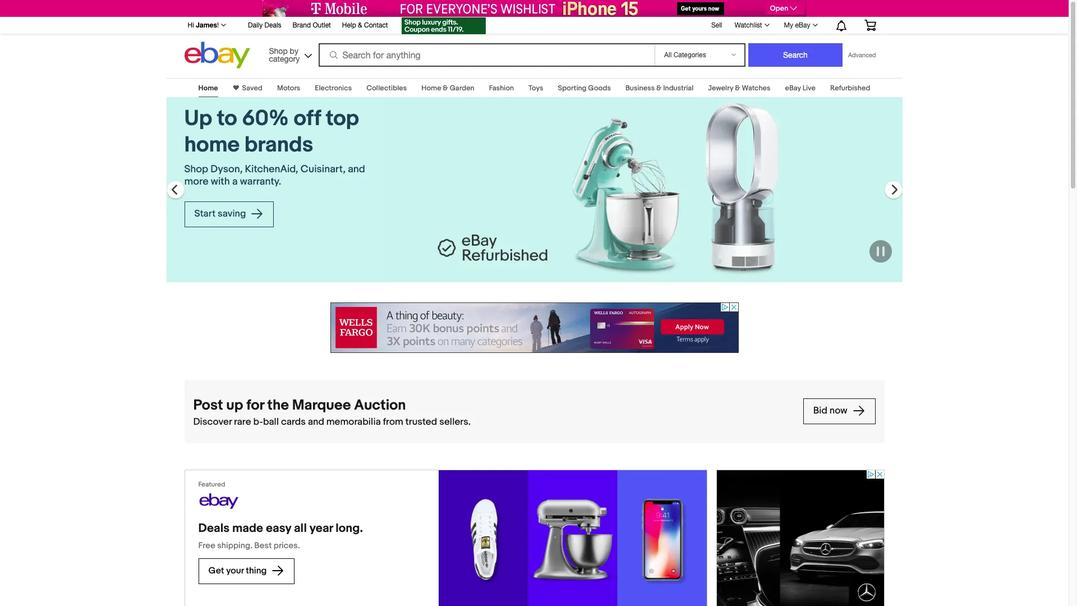 Task type: locate. For each thing, give the bounding box(es) containing it.
sporting
[[558, 84, 587, 93]]

0 vertical spatial ebay
[[796, 21, 811, 29]]

watches
[[742, 84, 771, 93]]

brand outlet link
[[293, 20, 331, 32]]

shop left by
[[269, 46, 288, 55]]

ebay left 'live'
[[786, 84, 802, 93]]

& right 'jewelry'
[[736, 84, 741, 93]]

sporting goods
[[558, 84, 611, 93]]

2 home from the left
[[422, 84, 442, 93]]

ebay live link
[[786, 84, 816, 93]]

none submit inside shop by category banner
[[749, 43, 843, 67]]

1 horizontal spatial and
[[348, 163, 365, 175]]

now
[[830, 406, 848, 417]]

easy
[[266, 522, 291, 536]]

my
[[785, 21, 794, 29]]

top
[[326, 106, 359, 132]]

saved
[[242, 84, 263, 93]]

1 horizontal spatial home
[[422, 84, 442, 93]]

0 horizontal spatial and
[[308, 417, 324, 428]]

trusted
[[406, 417, 438, 428]]

0 vertical spatial advertisement region
[[262, 0, 807, 17]]

outlet
[[313, 21, 331, 29]]

0 vertical spatial deals
[[265, 21, 282, 29]]

bid
[[814, 406, 828, 417]]

1 home from the left
[[198, 84, 218, 93]]

and inside post up for the marquee auction discover rare b-ball cards and memorabilia from trusted sellers.
[[308, 417, 324, 428]]

collectibles
[[367, 84, 407, 93]]

toys
[[529, 84, 544, 93]]

sell link
[[707, 21, 728, 29]]

ebay live
[[786, 84, 816, 93]]

help & contact
[[342, 21, 388, 29]]

shop up more
[[184, 163, 208, 175]]

& right help
[[358, 21, 362, 29]]

daily
[[248, 21, 263, 29]]

advertisement region
[[262, 0, 807, 17], [330, 303, 739, 353], [717, 470, 885, 606]]

get
[[209, 566, 224, 577]]

post up for the marquee auction link
[[193, 396, 795, 415]]

shop by category button
[[264, 42, 315, 66]]

and for top
[[348, 163, 365, 175]]

deals
[[265, 21, 282, 29], [198, 522, 230, 536]]

hi
[[188, 21, 194, 29]]

0 horizontal spatial home
[[198, 84, 218, 93]]

prices.
[[274, 541, 300, 551]]

shop by category
[[269, 46, 300, 63]]

1 vertical spatial shop
[[184, 163, 208, 175]]

daily deals link
[[248, 20, 282, 32]]

home up up in the left top of the page
[[198, 84, 218, 93]]

up
[[226, 397, 243, 414]]

your shopping cart image
[[864, 20, 877, 31]]

& right business
[[657, 84, 662, 93]]

refurbished
[[831, 84, 871, 93]]

home
[[184, 132, 240, 158]]

get the coupon image
[[402, 17, 486, 34]]

deals made easy all year long. free shipping. best prices.
[[198, 522, 363, 551]]

electronics link
[[315, 84, 352, 93]]

auction
[[354, 397, 406, 414]]

1 vertical spatial deals
[[198, 522, 230, 536]]

industrial
[[664, 84, 694, 93]]

0 horizontal spatial shop
[[184, 163, 208, 175]]

home
[[198, 84, 218, 93], [422, 84, 442, 93]]

live
[[803, 84, 816, 93]]

business
[[626, 84, 655, 93]]

more
[[184, 176, 209, 188]]

get your thing
[[209, 566, 269, 577]]

& left garden
[[443, 84, 449, 93]]

and down marquee
[[308, 417, 324, 428]]

and inside up to 60% off top home brands shop dyson, kitchenaid, cuisinart, and more with a warranty.
[[348, 163, 365, 175]]

and
[[348, 163, 365, 175], [308, 417, 324, 428]]

marquee
[[292, 397, 351, 414]]

& inside account navigation
[[358, 21, 362, 29]]

and right cuisinart,
[[348, 163, 365, 175]]

discover
[[193, 417, 232, 428]]

bid now link
[[804, 399, 876, 424]]

to
[[217, 106, 237, 132]]

hi james !
[[188, 21, 219, 29]]

None submit
[[749, 43, 843, 67]]

post up for the marquee auction discover rare b-ball cards and memorabilia from trusted sellers.
[[193, 397, 471, 428]]

home & garden
[[422, 84, 475, 93]]

jewelry
[[709, 84, 734, 93]]

start saving
[[195, 208, 248, 220]]

fashion link
[[489, 84, 514, 93]]

1 vertical spatial advertisement region
[[330, 303, 739, 353]]

1 horizontal spatial deals
[[265, 21, 282, 29]]

& for garden
[[443, 84, 449, 93]]

toys link
[[529, 84, 544, 93]]

ebay right my
[[796, 21, 811, 29]]

garden
[[450, 84, 475, 93]]

bid now
[[814, 406, 850, 417]]

collectibles link
[[367, 84, 407, 93]]

brand
[[293, 21, 311, 29]]

1 vertical spatial ebay
[[786, 84, 802, 93]]

the
[[268, 397, 289, 414]]

help
[[342, 21, 356, 29]]

shop inside up to 60% off top home brands shop dyson, kitchenaid, cuisinart, and more with a warranty.
[[184, 163, 208, 175]]

1 horizontal spatial shop
[[269, 46, 288, 55]]

advanced link
[[843, 44, 882, 66]]

deals up free
[[198, 522, 230, 536]]

ebay
[[796, 21, 811, 29], [786, 84, 802, 93]]

& for industrial
[[657, 84, 662, 93]]

up to 60% off top home brands shop dyson, kitchenaid, cuisinart, and more with a warranty.
[[184, 106, 365, 188]]

home left garden
[[422, 84, 442, 93]]

deals right daily
[[265, 21, 282, 29]]

by
[[290, 46, 299, 55]]

1 vertical spatial and
[[308, 417, 324, 428]]

0 vertical spatial shop
[[269, 46, 288, 55]]

0 vertical spatial and
[[348, 163, 365, 175]]

a
[[232, 176, 238, 188]]

watchlist
[[735, 21, 763, 29]]

shop
[[269, 46, 288, 55], [184, 163, 208, 175]]

0 horizontal spatial deals
[[198, 522, 230, 536]]

!
[[217, 21, 219, 29]]

my ebay link
[[778, 19, 823, 32]]



Task type: describe. For each thing, give the bounding box(es) containing it.
memorabilia
[[327, 417, 381, 428]]

deals inside deals made easy all year long. free shipping. best prices.
[[198, 522, 230, 536]]

shipping.
[[217, 541, 253, 551]]

all
[[294, 522, 307, 536]]

shop inside shop by category
[[269, 46, 288, 55]]

& for contact
[[358, 21, 362, 29]]

up to 60% off top home brands main content
[[0, 71, 1069, 606]]

shop by category banner
[[182, 14, 885, 71]]

watchlist link
[[729, 19, 775, 32]]

electronics
[[315, 84, 352, 93]]

home for home & garden
[[422, 84, 442, 93]]

up to 60% off top home brands link
[[184, 106, 371, 159]]

best
[[254, 541, 272, 551]]

contact
[[364, 21, 388, 29]]

off
[[294, 106, 321, 132]]

rare
[[234, 417, 251, 428]]

and for marquee
[[308, 417, 324, 428]]

motors
[[277, 84, 301, 93]]

& for watches
[[736, 84, 741, 93]]

brands
[[245, 132, 313, 158]]

warranty.
[[240, 176, 281, 188]]

sellers.
[[440, 417, 471, 428]]

2 vertical spatial advertisement region
[[717, 470, 885, 606]]

james
[[196, 21, 217, 29]]

business & industrial link
[[626, 84, 694, 93]]

brand outlet
[[293, 21, 331, 29]]

60%
[[242, 106, 289, 132]]

open
[[771, 4, 789, 13]]

ball
[[263, 417, 279, 428]]

business & industrial
[[626, 84, 694, 93]]

year
[[310, 522, 333, 536]]

category
[[269, 54, 300, 63]]

long.
[[336, 522, 363, 536]]

your
[[226, 566, 244, 577]]

sporting goods link
[[558, 84, 611, 93]]

help & contact link
[[342, 20, 388, 32]]

home & garden link
[[422, 84, 475, 93]]

jewelry & watches
[[709, 84, 771, 93]]

home for home
[[198, 84, 218, 93]]

deals inside account navigation
[[265, 21, 282, 29]]

Search for anything text field
[[320, 44, 653, 66]]

from
[[383, 417, 404, 428]]

fashion
[[489, 84, 514, 93]]

post
[[193, 397, 223, 414]]

featured
[[198, 481, 225, 489]]

kitchenaid,
[[245, 163, 298, 175]]

start
[[195, 208, 216, 220]]

goods
[[589, 84, 611, 93]]

thing
[[246, 566, 267, 577]]

cuisinart,
[[301, 163, 346, 175]]

for
[[247, 397, 264, 414]]

daily deals
[[248, 21, 282, 29]]

saving
[[218, 208, 246, 220]]

b-
[[253, 417, 263, 428]]

saved link
[[239, 84, 263, 93]]

refurbished link
[[831, 84, 871, 93]]

made
[[232, 522, 263, 536]]

account navigation
[[182, 14, 885, 36]]

free
[[198, 541, 216, 551]]

my ebay
[[785, 21, 811, 29]]

sell
[[712, 21, 723, 29]]

motors link
[[277, 84, 301, 93]]

advanced
[[849, 52, 877, 58]]

open button
[[766, 2, 805, 15]]

ebay inside 'up to 60% off top home brands' main content
[[786, 84, 802, 93]]

ebay inside account navigation
[[796, 21, 811, 29]]

with
[[211, 176, 230, 188]]

jewelry & watches link
[[709, 84, 771, 93]]

cards
[[281, 417, 306, 428]]

dyson,
[[211, 163, 243, 175]]

up
[[184, 106, 212, 132]]



Task type: vqa. For each thing, say whether or not it's contained in the screenshot.
gift cards at the top left
no



